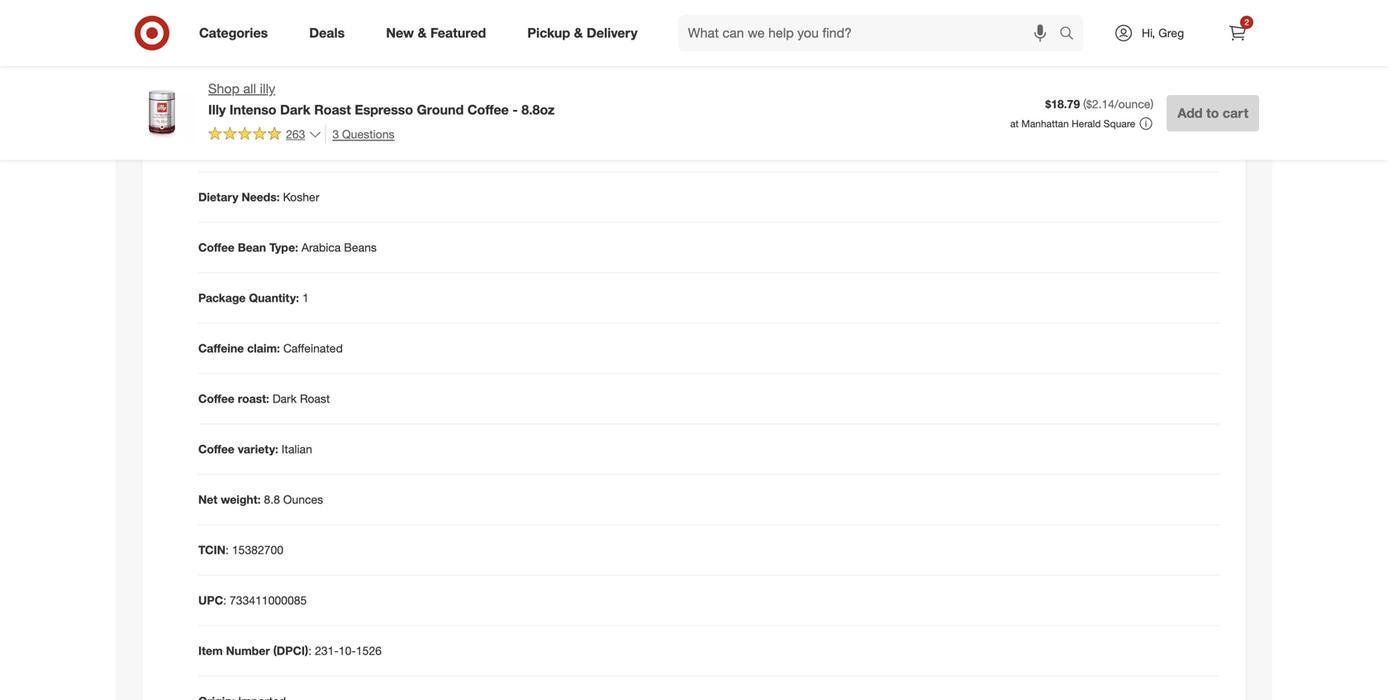 Task type: describe. For each thing, give the bounding box(es) containing it.
deals
[[309, 25, 345, 41]]

espresso
[[355, 102, 413, 118]]

upc : 733411000085
[[198, 593, 307, 607]]

coffee roast: dark roast
[[198, 391, 330, 406]]

all
[[243, 81, 256, 97]]

15382700
[[232, 543, 284, 557]]

contain
[[306, 139, 347, 154]]

to
[[1207, 105, 1220, 121]]

questions
[[342, 127, 395, 141]]

coffee for coffee bean type: arabica beans
[[198, 240, 235, 255]]

pickup
[[528, 25, 571, 41]]

arabica
[[302, 240, 341, 255]]

tcin : 15382700
[[198, 543, 284, 557]]

of
[[373, 139, 383, 154]]

item number (dpci) : 231-10-1526
[[198, 643, 382, 658]]

square
[[1104, 117, 1136, 130]]

dietary
[[198, 190, 238, 204]]

specifications
[[198, 96, 304, 115]]

2 link
[[1220, 15, 1257, 51]]

(dpci)
[[273, 643, 309, 658]]

shop all illy illy intenso dark roast espresso ground coffee - 8.8oz
[[208, 81, 555, 118]]

upc
[[198, 593, 223, 607]]

263
[[286, 127, 305, 141]]

1 vertical spatial roast
[[300, 391, 330, 406]]

quantity:
[[249, 290, 299, 305]]

new
[[386, 25, 414, 41]]

search button
[[1052, 15, 1092, 55]]

$18.79
[[1046, 97, 1081, 111]]

roast inside shop all illy illy intenso dark roast espresso ground coffee - 8.8oz
[[314, 102, 351, 118]]

image of illy intenso dark roast espresso ground coffee - 8.8oz image
[[129, 79, 195, 145]]

net weight: 8.8 ounces
[[198, 492, 323, 507]]

100% arabica coffee
[[185, 24, 311, 40]]

at
[[1011, 117, 1019, 130]]

100%
[[185, 24, 220, 40]]

-
[[513, 102, 518, 118]]

& for pickup
[[574, 25, 583, 41]]

needs:
[[242, 190, 280, 204]]

& for new
[[418, 25, 427, 41]]

manhattan
[[1022, 117, 1069, 130]]

(
[[1084, 97, 1087, 111]]

: for tcin
[[226, 543, 229, 557]]

3
[[333, 127, 339, 141]]

categories link
[[185, 15, 289, 51]]

hi, greg
[[1142, 26, 1185, 40]]

/ounce
[[1115, 97, 1151, 111]]

net
[[198, 492, 218, 507]]

number
[[226, 643, 270, 658]]

deals link
[[295, 15, 366, 51]]

add
[[1178, 105, 1203, 121]]

coffee
[[272, 24, 311, 40]]

package
[[198, 290, 246, 305]]

pickup & delivery link
[[514, 15, 659, 51]]

1 vertical spatial dark
[[273, 391, 297, 406]]

illy
[[260, 81, 275, 97]]

pickup & delivery
[[528, 25, 638, 41]]

allergens
[[448, 139, 496, 154]]

1526
[[356, 643, 382, 658]]

3 questions link
[[325, 125, 395, 144]]

coffee for coffee variety: italian
[[198, 442, 235, 456]]

$18.79 ( $2.14 /ounce )
[[1046, 97, 1154, 111]]

733411000085
[[230, 593, 307, 607]]

contains: does not contain any of the 9 major allergens
[[198, 139, 496, 154]]

kosher
[[283, 190, 320, 204]]

new & featured
[[386, 25, 486, 41]]

item
[[198, 643, 223, 658]]

9
[[405, 139, 412, 154]]

does
[[254, 139, 281, 154]]

caffeine
[[198, 341, 244, 355]]

)
[[1151, 97, 1154, 111]]

the
[[386, 139, 402, 154]]

8.8
[[264, 492, 280, 507]]

intenso
[[230, 102, 277, 118]]

claim:
[[247, 341, 280, 355]]

2
[[1245, 17, 1250, 27]]

8.8oz
[[522, 102, 555, 118]]

231-
[[315, 643, 339, 658]]



Task type: vqa. For each thing, say whether or not it's contained in the screenshot.
SERVING
no



Task type: locate. For each thing, give the bounding box(es) containing it.
: left 733411000085
[[223, 593, 227, 607]]

$2.14
[[1087, 97, 1115, 111]]

coffee
[[468, 102, 509, 118], [198, 240, 235, 255], [198, 391, 235, 406], [198, 442, 235, 456]]

: for upc
[[223, 593, 227, 607]]

263 link
[[208, 125, 322, 145]]

roast up the 3
[[314, 102, 351, 118]]

variety:
[[238, 442, 279, 456]]

featured
[[431, 25, 486, 41]]

contains:
[[198, 139, 251, 154]]

coffee for coffee roast: dark roast
[[198, 391, 235, 406]]

& inside pickup & delivery link
[[574, 25, 583, 41]]

:
[[226, 543, 229, 557], [223, 593, 227, 607], [309, 643, 312, 658]]

1
[[303, 290, 309, 305]]

coffee left variety: at the bottom of page
[[198, 442, 235, 456]]

not
[[284, 139, 303, 154]]

dietary needs: kosher
[[198, 190, 320, 204]]

at manhattan herald square
[[1011, 117, 1136, 130]]

add to cart
[[1178, 105, 1249, 121]]

0 vertical spatial :
[[226, 543, 229, 557]]

tcin
[[198, 543, 226, 557]]

herald
[[1072, 117, 1101, 130]]

italian
[[282, 442, 312, 456]]

ground
[[417, 102, 464, 118]]

bean
[[238, 240, 266, 255]]

1 horizontal spatial &
[[574, 25, 583, 41]]

hi,
[[1142, 26, 1156, 40]]

1 & from the left
[[418, 25, 427, 41]]

coffee left bean
[[198, 240, 235, 255]]

2 & from the left
[[574, 25, 583, 41]]

dark right roast:
[[273, 391, 297, 406]]

categories
[[199, 25, 268, 41]]

: left 231- at the left of the page
[[309, 643, 312, 658]]

0 vertical spatial dark
[[280, 102, 311, 118]]

new & featured link
[[372, 15, 507, 51]]

& right new
[[418, 25, 427, 41]]

What can we help you find? suggestions appear below search field
[[678, 15, 1064, 51]]

beans
[[344, 240, 377, 255]]

ounces
[[283, 492, 323, 507]]

coffee left -
[[468, 102, 509, 118]]

any
[[350, 139, 369, 154]]

coffee inside shop all illy illy intenso dark roast espresso ground coffee - 8.8oz
[[468, 102, 509, 118]]

& right pickup
[[574, 25, 583, 41]]

1 vertical spatial :
[[223, 593, 227, 607]]

roast
[[314, 102, 351, 118], [300, 391, 330, 406]]

3 questions
[[333, 127, 395, 141]]

0 vertical spatial roast
[[314, 102, 351, 118]]

package quantity: 1
[[198, 290, 309, 305]]

dark inside shop all illy illy intenso dark roast espresso ground coffee - 8.8oz
[[280, 102, 311, 118]]

type:
[[269, 240, 298, 255]]

delivery
[[587, 25, 638, 41]]

coffee left roast:
[[198, 391, 235, 406]]

specifications button
[[155, 79, 1233, 132]]

shop
[[208, 81, 240, 97]]

cart
[[1223, 105, 1249, 121]]

0 horizontal spatial &
[[418, 25, 427, 41]]

roast down caffeinated
[[300, 391, 330, 406]]

coffee variety: italian
[[198, 442, 312, 456]]

dark up the 263
[[280, 102, 311, 118]]

greg
[[1159, 26, 1185, 40]]

2 vertical spatial :
[[309, 643, 312, 658]]

caffeine claim: caffeinated
[[198, 341, 343, 355]]

caffeinated
[[283, 341, 343, 355]]

weight:
[[221, 492, 261, 507]]

search
[[1052, 27, 1092, 43]]

add to cart button
[[1167, 95, 1260, 131]]

arabica
[[223, 24, 268, 40]]

&
[[418, 25, 427, 41], [574, 25, 583, 41]]

coffee bean type: arabica beans
[[198, 240, 377, 255]]

: left 15382700
[[226, 543, 229, 557]]

illy
[[208, 102, 226, 118]]

major
[[415, 139, 444, 154]]

& inside new & featured link
[[418, 25, 427, 41]]

10-
[[339, 643, 356, 658]]

roast:
[[238, 391, 269, 406]]



